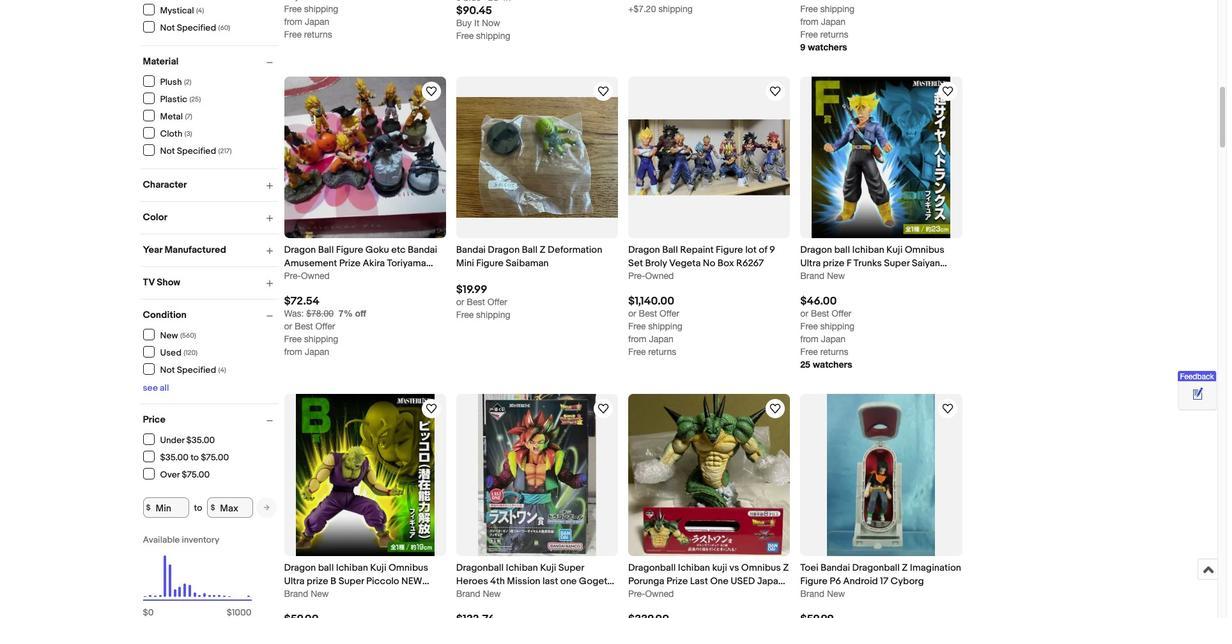 Task type: vqa. For each thing, say whether or not it's contained in the screenshot.
leogon2
no



Task type: describe. For each thing, give the bounding box(es) containing it.
$ for minimum value in $ text field
[[146, 504, 151, 513]]

$ for maximum value in $ text box
[[211, 504, 215, 513]]

toei bandai dragonball z imagination figure p6 android 17 cyborg link
[[801, 562, 963, 589]]

ultra for new
[[801, 258, 821, 270]]

super inside dragonball ichiban kuji super heroes 4th mission last one gogeta zeno figure new
[[559, 562, 584, 575]]

japan inside $1,140.00 or best offer free shipping from japan free returns
[[649, 335, 674, 345]]

watch dragon ball ichiban kuji omnibus ultra prize b super piccolo new figure japan image
[[424, 402, 439, 417]]

dragonball for mission
[[456, 562, 504, 575]]

vs
[[730, 562, 740, 575]]

dragon ball repaint figure lot of 9 set broly vegeta  no box r6267 pre-owned
[[629, 244, 776, 281]]

9 for free
[[801, 41, 806, 52]]

dragon ball ichiban kuji omnibus ultra prize b super piccolo new figure japan image
[[296, 395, 435, 557]]

gogeta
[[579, 576, 613, 588]]

brand for dragonball ichiban kuji super heroes 4th mission last one gogeta zeno figure new
[[456, 589, 481, 599]]

ichiban inside dragonball ichiban kuji super heroes 4th mission last one gogeta zeno figure new
[[506, 562, 538, 575]]

best for $46.00
[[811, 309, 830, 319]]

prize for figure
[[823, 258, 845, 270]]

1 vertical spatial to
[[194, 503, 202, 514]]

cyborg
[[891, 576, 924, 588]]

(2)
[[184, 78, 192, 86]]

dragonball ichiban kuji super heroes 4th mission last one gogeta zeno figure new
[[456, 562, 613, 601]]

bandai dragon ball z deformation mini figure saibaman link
[[456, 244, 618, 271]]

(217)
[[218, 147, 232, 155]]

or for $19.99
[[456, 297, 465, 308]]

ultra for figure
[[284, 576, 305, 588]]

returns inside free shipping from japan free returns
[[304, 29, 332, 40]]

new inside dragon ball ichiban kuji omnibus ultra prize f trunks super saiyan new figure
[[801, 271, 822, 283]]

japan inside "dragon ball ichiban kuji omnibus ultra prize b super piccolo new figure japan"
[[312, 589, 338, 601]]

(3)
[[185, 129, 192, 138]]

free inside $90.45 buy it now free shipping
[[456, 31, 474, 41]]

toei bandai dragonball z imagination figure p6 android 17 cyborg image
[[828, 395, 936, 557]]

toriyama
[[387, 258, 426, 270]]

dragonball ichiban kuji super heroes 4th mission last one gogeta zeno figure new link
[[456, 562, 618, 601]]

off
[[355, 308, 366, 319]]

(25)
[[190, 95, 201, 103]]

character button
[[143, 179, 278, 191]]

saibaman
[[506, 258, 549, 270]]

r6267
[[737, 258, 764, 270]]

0 vertical spatial $35.00
[[186, 435, 215, 446]]

super inside dragon ball ichiban kuji omnibus ultra prize f trunks super saiyan new figure
[[884, 258, 910, 270]]

piccolo
[[366, 576, 399, 588]]

plastic
[[160, 94, 187, 105]]

dragon ball figure goku etc bandai amusement prize akira toriyama anime lot link
[[284, 244, 446, 283]]

offer for $46.00
[[832, 309, 852, 319]]

kuji for super
[[887, 244, 903, 256]]

last
[[690, 576, 708, 588]]

omnibus for used
[[742, 562, 781, 575]]

specified for not specified (4)
[[177, 365, 216, 376]]

free shipping from japan free returns
[[284, 4, 338, 40]]

mystical (4)
[[160, 5, 204, 16]]

best for $1,140.00
[[639, 309, 657, 319]]

shipping inside $90.45 buy it now free shipping
[[476, 31, 511, 41]]

(4) inside not specified (4)
[[218, 366, 226, 374]]

used
[[160, 348, 182, 358]]

or for $1,140.00
[[629, 309, 637, 319]]

+$7.20 shipping
[[629, 4, 693, 14]]

17
[[881, 576, 889, 588]]

(120)
[[184, 349, 198, 357]]

available
[[143, 535, 180, 546]]

9 for lot
[[770, 244, 776, 256]]

to inside $35.00 to $75.00 link
[[191, 452, 199, 463]]

pre-owned for amusement
[[284, 271, 330, 281]]

$72.54
[[284, 296, 320, 308]]

color
[[143, 212, 167, 224]]

dragon ball figure goku etc bandai amusement prize akira toriyama anime lot
[[284, 244, 437, 283]]

from inside the $46.00 or best offer free shipping from japan free returns 25 watchers
[[801, 335, 819, 345]]

dragon ball ichiban kuji omnibus ultra prize f trunks super saiyan new figure
[[801, 244, 945, 283]]

condition
[[143, 309, 187, 322]]

material button
[[143, 56, 278, 68]]

offer for $1,140.00
[[660, 309, 680, 319]]

plush (2)
[[160, 76, 192, 87]]

returns inside free shipping from japan free returns 9 watchers
[[821, 29, 849, 40]]

dragonball ichiban kuji vs omnibus z porunga prize last one used japan bandai image
[[629, 395, 790, 557]]

watchers inside free shipping from japan free returns 9 watchers
[[808, 41, 848, 52]]

japan inside free shipping from japan free returns 9 watchers
[[821, 17, 846, 27]]

omnibus for new
[[389, 562, 428, 575]]

over
[[160, 470, 180, 481]]

broly
[[645, 258, 667, 270]]

of
[[759, 244, 768, 256]]

metal
[[160, 111, 183, 122]]

ichiban inside dragon ball ichiban kuji omnibus ultra prize f trunks super saiyan new figure
[[853, 244, 885, 256]]

dragonball ichiban kuji super heroes 4th mission last one gogeta zeno figure new image
[[478, 395, 596, 557]]

figure for dragonball ichiban kuji super heroes 4th mission last one gogeta zeno figure new
[[481, 589, 506, 601]]

from inside $72.54 was: $78.00 7% off or best offer free shipping from japan
[[284, 347, 302, 358]]

figure for dragon ball ichiban kuji omnibus ultra prize b super piccolo new figure japan
[[284, 589, 310, 601]]

tv show button
[[143, 277, 278, 289]]

toei bandai dragonball z imagination figure p6 android 17 cyborg brand new
[[801, 562, 962, 599]]

prize for japan
[[307, 576, 328, 588]]

p6
[[830, 576, 841, 588]]

under
[[160, 435, 184, 446]]

bandai inside "dragonball ichiban kuji vs omnibus z porunga prize last one used japan bandai"
[[629, 589, 658, 601]]

buy
[[456, 18, 472, 28]]

new (560)
[[160, 330, 196, 341]]

$90.45
[[456, 4, 492, 17]]

tv show
[[143, 277, 180, 289]]

condition button
[[143, 309, 278, 322]]

$46.00 or best offer free shipping from japan free returns 25 watchers
[[801, 296, 855, 370]]

figure inside dragon ball repaint figure lot of 9 set broly vegeta  no box r6267 pre-owned
[[716, 244, 744, 256]]

dragon ball figure goku etc bandai amusement prize akira toriyama anime lot image
[[284, 77, 446, 239]]

(4) inside mystical (4)
[[196, 6, 204, 14]]

$75.00 inside $35.00 to $75.00 link
[[201, 452, 229, 463]]

it
[[474, 18, 480, 28]]

dragon ball ichiban kuji omnibus ultra prize b super piccolo new figure japan
[[284, 562, 428, 601]]

year manufactured button
[[143, 244, 278, 256]]

figure inside dragon ball figure goku etc bandai amusement prize akira toriyama anime lot
[[336, 244, 363, 256]]

specified for not specified (60)
[[177, 22, 216, 33]]

figure inside bandai dragon ball z deformation mini figure saibaman
[[477, 258, 504, 270]]

deformation
[[548, 244, 603, 256]]

now
[[482, 18, 500, 28]]

dragon for dragon ball ichiban kuji omnibus ultra prize f trunks super saiyan new figure
[[801, 244, 833, 256]]

$75.00 inside over $75.00 link
[[182, 470, 210, 481]]

brand new for figure
[[801, 271, 845, 281]]

prize for ichiban
[[667, 576, 688, 588]]

all
[[160, 383, 169, 394]]

porunga
[[629, 576, 665, 588]]

returns inside $1,140.00 or best offer free shipping from japan free returns
[[649, 347, 677, 358]]

inventory
[[182, 535, 219, 546]]

akira
[[363, 258, 385, 270]]

japan inside $72.54 was: $78.00 7% off or best offer free shipping from japan
[[305, 347, 330, 358]]

ball for b
[[318, 562, 334, 575]]

owned for dragonball
[[645, 589, 674, 599]]

feedback
[[1181, 373, 1215, 382]]

ichiban inside "dragonball ichiban kuji vs omnibus z porunga prize last one used japan bandai"
[[678, 562, 710, 575]]

watch dragonball ichiban kuji super heroes 4th mission last one gogeta zeno figure new image
[[596, 402, 611, 417]]

see all
[[143, 383, 169, 394]]

toei bandai dragonball z imagination figure p6 android 17 cyborg heading
[[801, 562, 962, 588]]

from inside $1,140.00 or best offer free shipping from japan free returns
[[629, 335, 647, 345]]

new inside dragonball ichiban kuji super heroes 4th mission last one gogeta zeno figure new
[[508, 589, 529, 601]]

see
[[143, 383, 158, 394]]

android
[[844, 576, 878, 588]]

$35.00 to $75.00 link
[[143, 451, 230, 463]]

shipping inside $1,140.00 or best offer free shipping from japan free returns
[[649, 322, 683, 332]]

b
[[331, 576, 337, 588]]

mini
[[456, 258, 474, 270]]

watchers inside the $46.00 or best offer free shipping from japan free returns 25 watchers
[[813, 360, 853, 370]]

available inventory
[[143, 535, 219, 546]]

mystical
[[160, 5, 194, 16]]

not for not specified (4)
[[160, 365, 175, 376]]

mission
[[507, 576, 541, 588]]

price
[[143, 414, 166, 426]]

offer inside $72.54 was: $78.00 7% off or best offer free shipping from japan
[[316, 322, 335, 332]]

dragon ball figure goku etc bandai amusement prize akira toriyama anime lot heading
[[284, 244, 437, 283]]

used
[[731, 576, 755, 588]]

owned for dragon
[[301, 271, 330, 281]]

dragon ball ichiban kuji omnibus ultra prize f trunks super saiyan new figure image
[[812, 77, 951, 239]]

dragon inside dragon ball repaint figure lot of 9 set broly vegeta  no box r6267 pre-owned
[[629, 244, 660, 256]]

z inside "dragonball ichiban kuji vs omnibus z porunga prize last one used japan bandai"
[[783, 562, 789, 575]]

$78.00
[[306, 309, 334, 319]]

japan inside free shipping from japan free returns
[[305, 17, 330, 27]]

dragon ball ichiban kuji omnibus ultra prize b super piccolo new figure japan link
[[284, 562, 446, 601]]



Task type: locate. For each thing, give the bounding box(es) containing it.
not specified (60)
[[160, 22, 230, 33]]

(60)
[[218, 23, 230, 32]]

dragon for dragon ball ichiban kuji omnibus ultra prize b super piccolo new figure japan
[[284, 562, 316, 575]]

new for dragon ball ichiban kuji omnibus ultra prize f trunks super saiyan new figure
[[827, 271, 845, 281]]

ichiban
[[853, 244, 885, 256], [336, 562, 368, 575], [506, 562, 538, 575], [678, 562, 710, 575]]

watch dragon ball repaint figure lot of 9 set broly vegeta  no box r6267 image
[[768, 84, 783, 99]]

character
[[143, 179, 187, 191]]

japan inside the $46.00 or best offer free shipping from japan free returns 25 watchers
[[821, 335, 846, 345]]

1 vertical spatial ball
[[318, 562, 334, 575]]

$35.00 up over $75.00 link
[[160, 452, 189, 463]]

dragonball ichiban kuji super heroes 4th mission last one gogeta zeno figure new heading
[[456, 562, 615, 601]]

1 horizontal spatial super
[[559, 562, 584, 575]]

0 horizontal spatial figure
[[284, 589, 310, 601]]

ball up f
[[835, 244, 850, 256]]

dragon inside dragon ball ichiban kuji omnibus ultra prize f trunks super saiyan new figure
[[801, 244, 833, 256]]

z inside toei bandai dragonball z imagination figure p6 android 17 cyborg brand new
[[902, 562, 908, 575]]

etc
[[391, 244, 406, 256]]

f
[[847, 258, 852, 270]]

dragonball up 17
[[853, 562, 900, 575]]

new for dragon ball ichiban kuji omnibus ultra prize b super piccolo new figure japan
[[311, 589, 329, 599]]

2 ball from the left
[[522, 244, 538, 256]]

color button
[[143, 212, 278, 224]]

0 horizontal spatial new
[[402, 576, 422, 588]]

owned
[[301, 271, 330, 281], [645, 271, 674, 281], [645, 589, 674, 599]]

1 $ from the left
[[146, 504, 151, 513]]

dragonball up heroes
[[456, 562, 504, 575]]

0 vertical spatial new
[[801, 271, 822, 283]]

specified down mystical (4)
[[177, 22, 216, 33]]

best down $1,140.00
[[639, 309, 657, 319]]

watch dragon ball figure goku etc bandai amusement prize akira toriyama anime lot image
[[424, 84, 439, 99]]

or inside the $46.00 or best offer free shipping from japan free returns 25 watchers
[[801, 309, 809, 319]]

1 vertical spatial not
[[160, 145, 175, 156]]

not for not specified (217)
[[160, 145, 175, 156]]

z for dragon
[[540, 244, 546, 256]]

1 horizontal spatial omnibus
[[742, 562, 781, 575]]

2 horizontal spatial figure
[[824, 271, 849, 283]]

dragonball ichiban kuji vs omnibus z porunga prize last one used japan bandai
[[629, 562, 789, 601]]

specified for not specified (217)
[[177, 145, 216, 156]]

show
[[157, 277, 180, 289]]

specified down (120)
[[177, 365, 216, 376]]

3 ball from the left
[[663, 244, 678, 256]]

to down under $35.00
[[191, 452, 199, 463]]

ball for f
[[835, 244, 850, 256]]

0 vertical spatial 9
[[801, 41, 806, 52]]

1 vertical spatial prize
[[307, 576, 328, 588]]

free
[[284, 4, 302, 14], [801, 4, 818, 14], [284, 29, 302, 40], [801, 29, 818, 40], [456, 31, 474, 41], [456, 310, 474, 320], [629, 322, 646, 332], [801, 322, 818, 332], [284, 335, 302, 345], [629, 347, 646, 358], [801, 347, 818, 358]]

super right b
[[339, 576, 364, 588]]

ichiban up mission
[[506, 562, 538, 575]]

1 horizontal spatial kuji
[[540, 562, 557, 575]]

prize
[[339, 258, 361, 270], [667, 576, 688, 588]]

$ up available
[[146, 504, 151, 513]]

Minimum Value in $ text field
[[143, 498, 189, 519]]

dragonball for porunga
[[629, 562, 676, 575]]

watch toei bandai dragonball z imagination figure p6 android 17 cyborg image
[[940, 402, 956, 417]]

prize left last
[[667, 576, 688, 588]]

ball inside dragon ball ichiban kuji omnibus ultra prize f trunks super saiyan new figure
[[835, 244, 850, 256]]

2 vertical spatial specified
[[177, 365, 216, 376]]

2 horizontal spatial dragonball
[[853, 562, 900, 575]]

brand inside toei bandai dragonball z imagination figure p6 android 17 cyborg brand new
[[801, 589, 825, 599]]

ball
[[318, 244, 334, 256], [522, 244, 538, 256], [663, 244, 678, 256]]

not for not specified (60)
[[160, 22, 175, 33]]

best inside $72.54 was: $78.00 7% off or best offer free shipping from japan
[[295, 322, 313, 332]]

dragon for dragon ball figure goku etc bandai amusement prize akira toriyama anime lot
[[284, 244, 316, 256]]

2 vertical spatial new
[[508, 589, 529, 601]]

$35.00 to $75.00
[[160, 452, 229, 463]]

Maximum Value in $ text field
[[207, 498, 253, 519]]

1 vertical spatial 9
[[770, 244, 776, 256]]

best inside the $46.00 or best offer free shipping from japan free returns 25 watchers
[[811, 309, 830, 319]]

ultra inside dragon ball ichiban kuji omnibus ultra prize f trunks super saiyan new figure
[[801, 258, 821, 270]]

0 horizontal spatial kuji
[[370, 562, 387, 575]]

prize left b
[[307, 576, 328, 588]]

(560)
[[180, 332, 196, 340]]

1 horizontal spatial pre-owned
[[629, 589, 674, 599]]

not down used
[[160, 365, 175, 376]]

offer inside "$19.99 or best offer free shipping"
[[488, 297, 507, 308]]

super up one on the left bottom
[[559, 562, 584, 575]]

0 horizontal spatial brand new
[[284, 589, 329, 599]]

or down $19.99
[[456, 297, 465, 308]]

figure inside dragon ball ichiban kuji omnibus ultra prize f trunks super saiyan new figure
[[824, 271, 849, 283]]

toei
[[801, 562, 819, 575]]

dragon ball ichiban kuji omnibus ultra prize f trunks super saiyan new figure heading
[[801, 244, 948, 283]]

pre- down porunga
[[629, 589, 645, 599]]

brand new for new
[[456, 589, 501, 599]]

over $75.00 link
[[143, 469, 210, 481]]

bandai dragon ball z deformation mini figure saibaman
[[456, 244, 603, 270]]

lot
[[314, 271, 328, 283]]

owned down porunga
[[645, 589, 674, 599]]

new down mission
[[508, 589, 529, 601]]

ichiban up last
[[678, 562, 710, 575]]

(4)
[[196, 6, 204, 14], [218, 366, 226, 374]]

watchers
[[808, 41, 848, 52], [813, 360, 853, 370]]

ball inside bandai dragon ball z deformation mini figure saibaman
[[522, 244, 538, 256]]

omnibus
[[905, 244, 945, 256], [389, 562, 428, 575], [742, 562, 781, 575]]

0 horizontal spatial (4)
[[196, 6, 204, 14]]

1 horizontal spatial brand new
[[456, 589, 501, 599]]

1 vertical spatial new
[[402, 576, 422, 588]]

bandai inside bandai dragon ball z deformation mini figure saibaman
[[456, 244, 486, 256]]

watch dragonball ichiban kuji vs omnibus z porunga prize last one used japan bandai image
[[768, 402, 783, 417]]

3 dragonball from the left
[[853, 562, 900, 575]]

best down $19.99
[[467, 297, 485, 308]]

0 horizontal spatial z
[[540, 244, 546, 256]]

prize
[[823, 258, 845, 270], [307, 576, 328, 588]]

prize inside "dragonball ichiban kuji vs omnibus z porunga prize last one used japan bandai"
[[667, 576, 688, 588]]

ball inside "dragon ball ichiban kuji omnibus ultra prize b super piccolo new figure japan"
[[318, 562, 334, 575]]

dragon ball ichiban kuji omnibus ultra prize b super piccolo new figure japan heading
[[284, 562, 429, 601]]

or
[[456, 297, 465, 308], [629, 309, 637, 319], [801, 309, 809, 319], [284, 322, 292, 332]]

1 vertical spatial watchers
[[813, 360, 853, 370]]

0 horizontal spatial prize
[[339, 258, 361, 270]]

ball up saibaman
[[522, 244, 538, 256]]

1 vertical spatial $35.00
[[160, 452, 189, 463]]

ultra left b
[[284, 576, 305, 588]]

brand for dragon ball ichiban kuji omnibus ultra prize f trunks super saiyan new figure
[[801, 271, 825, 281]]

pre- for dragon ball figure goku etc bandai amusement prize akira toriyama anime lot
[[284, 271, 301, 281]]

or inside "$19.99 or best offer free shipping"
[[456, 297, 465, 308]]

z up cyborg
[[902, 562, 908, 575]]

ball inside dragon ball repaint figure lot of 9 set broly vegeta  no box r6267 pre-owned
[[663, 244, 678, 256]]

offer inside the $46.00 or best offer free shipping from japan free returns 25 watchers
[[832, 309, 852, 319]]

0 horizontal spatial ball
[[318, 244, 334, 256]]

2 vertical spatial not
[[160, 365, 175, 376]]

1 not from the top
[[160, 22, 175, 33]]

japan inside "dragonball ichiban kuji vs omnibus z porunga prize last one used japan bandai"
[[758, 576, 784, 588]]

brand for dragon ball ichiban kuji omnibus ultra prize b super piccolo new figure japan
[[284, 589, 308, 599]]

0 vertical spatial prize
[[823, 258, 845, 270]]

dragon inside dragon ball figure goku etc bandai amusement prize akira toriyama anime lot
[[284, 244, 316, 256]]

omnibus up saiyan
[[905, 244, 945, 256]]

or down 'was:'
[[284, 322, 292, 332]]

shipping inside $72.54 was: $78.00 7% off or best offer free shipping from japan
[[304, 335, 338, 345]]

2 horizontal spatial kuji
[[887, 244, 903, 256]]

figure inside "dragon ball ichiban kuji omnibus ultra prize b super piccolo new figure japan"
[[284, 589, 310, 601]]

under $35.00 link
[[143, 434, 216, 446]]

0 vertical spatial (4)
[[196, 6, 204, 14]]

used (120)
[[160, 348, 198, 358]]

owned down broly
[[645, 271, 674, 281]]

offer for $19.99
[[488, 297, 507, 308]]

bandai inside toei bandai dragonball z imagination figure p6 android 17 cyborg brand new
[[821, 562, 851, 575]]

25
[[801, 360, 811, 370]]

1 vertical spatial prize
[[667, 576, 688, 588]]

super inside "dragon ball ichiban kuji omnibus ultra prize b super piccolo new figure japan"
[[339, 576, 364, 588]]

watch dragon ball ichiban kuji omnibus ultra prize f trunks super saiyan new figure image
[[940, 84, 956, 99]]

z up saibaman
[[540, 244, 546, 256]]

dragonball inside "dragonball ichiban kuji vs omnibus z porunga prize last one used japan bandai"
[[629, 562, 676, 575]]

not down the mystical
[[160, 22, 175, 33]]

1 horizontal spatial z
[[783, 562, 789, 575]]

from inside free shipping from japan free returns 9 watchers
[[801, 17, 819, 27]]

shipping inside "$19.99 or best offer free shipping"
[[476, 310, 511, 320]]

1 ball from the left
[[318, 244, 334, 256]]

price button
[[143, 414, 278, 426]]

kuji inside dragon ball ichiban kuji omnibus ultra prize f trunks super saiyan new figure
[[887, 244, 903, 256]]

0 horizontal spatial $
[[146, 504, 151, 513]]

z inside bandai dragon ball z deformation mini figure saibaman
[[540, 244, 546, 256]]

z
[[540, 244, 546, 256], [783, 562, 789, 575], [902, 562, 908, 575]]

prize inside dragon ball ichiban kuji omnibus ultra prize f trunks super saiyan new figure
[[823, 258, 845, 270]]

omnibus inside "dragon ball ichiban kuji omnibus ultra prize b super piccolo new figure japan"
[[389, 562, 428, 575]]

1 vertical spatial super
[[559, 562, 584, 575]]

1 horizontal spatial ultra
[[801, 258, 821, 270]]

1 vertical spatial ultra
[[284, 576, 305, 588]]

0 vertical spatial ultra
[[801, 258, 821, 270]]

no
[[703, 258, 716, 270]]

0 vertical spatial $75.00
[[201, 452, 229, 463]]

none text field containing was:
[[284, 309, 334, 319]]

2 not from the top
[[160, 145, 175, 156]]

ball up b
[[318, 562, 334, 575]]

1 horizontal spatial ball
[[835, 244, 850, 256]]

figure inside toei bandai dragonball z imagination figure p6 android 17 cyborg brand new
[[801, 576, 828, 588]]

9 inside dragon ball repaint figure lot of 9 set broly vegeta  no box r6267 pre-owned
[[770, 244, 776, 256]]

dragon ball repaint figure lot of 9 set broly vegeta  no box r6267 heading
[[629, 244, 776, 270]]

1 horizontal spatial new
[[508, 589, 529, 601]]

2 horizontal spatial z
[[902, 562, 908, 575]]

shipping inside free shipping from japan free returns 9 watchers
[[821, 4, 855, 14]]

1 dragonball from the left
[[456, 562, 504, 575]]

ball for prize
[[318, 244, 334, 256]]

box
[[718, 258, 734, 270]]

None text field
[[284, 309, 334, 319]]

brand
[[801, 271, 825, 281], [284, 589, 308, 599], [456, 589, 481, 599], [801, 589, 825, 599]]

1 horizontal spatial prize
[[667, 576, 688, 588]]

tv
[[143, 277, 155, 289]]

0 vertical spatial not
[[160, 22, 175, 33]]

ichiban inside "dragon ball ichiban kuji omnibus ultra prize b super piccolo new figure japan"
[[336, 562, 368, 575]]

(7)
[[185, 112, 192, 121]]

cloth
[[160, 128, 183, 139]]

goku
[[366, 244, 389, 256]]

material
[[143, 56, 179, 68]]

best down $46.00
[[811, 309, 830, 319]]

1 horizontal spatial figure
[[481, 589, 506, 601]]

not specified (4)
[[160, 365, 226, 376]]

$75.00 down under $35.00
[[201, 452, 229, 463]]

2 specified from the top
[[177, 145, 216, 156]]

0 horizontal spatial omnibus
[[389, 562, 428, 575]]

amusement
[[284, 258, 337, 270]]

1 horizontal spatial ball
[[522, 244, 538, 256]]

ultra left f
[[801, 258, 821, 270]]

shipping inside free shipping from japan free returns
[[304, 4, 338, 14]]

dragon inside bandai dragon ball z deformation mini figure saibaman
[[488, 244, 520, 256]]

$
[[146, 504, 151, 513], [211, 504, 215, 513]]

figure up box
[[716, 244, 744, 256]]

best inside $1,140.00 or best offer free shipping from japan free returns
[[639, 309, 657, 319]]

ball
[[835, 244, 850, 256], [318, 562, 334, 575]]

year
[[143, 244, 162, 256]]

+$7.20
[[629, 4, 656, 14]]

figure down toei
[[801, 576, 828, 588]]

pre- down set
[[629, 271, 645, 281]]

owned down 'amusement'
[[301, 271, 330, 281]]

offer down $46.00
[[832, 309, 852, 319]]

offer down $78.00
[[316, 322, 335, 332]]

dragonball inside dragonball ichiban kuji super heroes 4th mission last one gogeta zeno figure new
[[456, 562, 504, 575]]

2 horizontal spatial super
[[884, 258, 910, 270]]

1 horizontal spatial prize
[[823, 258, 845, 270]]

dragon ball ichiban kuji omnibus ultra prize f trunks super saiyan new figure link
[[801, 244, 963, 283]]

new for dragonball ichiban kuji super heroes 4th mission last one gogeta zeno figure new
[[483, 589, 501, 599]]

trunks
[[854, 258, 882, 270]]

bandai down porunga
[[629, 589, 658, 601]]

dragonball inside toei bandai dragonball z imagination figure p6 android 17 cyborg brand new
[[853, 562, 900, 575]]

ball inside dragon ball figure goku etc bandai amusement prize akira toriyama anime lot
[[318, 244, 334, 256]]

2 horizontal spatial ball
[[663, 244, 678, 256]]

new up $46.00
[[801, 271, 822, 283]]

0 horizontal spatial prize
[[307, 576, 328, 588]]

bandai up toriyama
[[408, 244, 437, 256]]

figure left goku
[[336, 244, 363, 256]]

pre- for dragonball ichiban kuji vs omnibus z porunga prize last one used japan bandai
[[629, 589, 645, 599]]

pre- down 'amusement'
[[284, 271, 301, 281]]

bandai dragon ball z deformation mini figure saibaman heading
[[456, 244, 603, 270]]

prize inside dragon ball figure goku etc bandai amusement prize akira toriyama anime lot
[[339, 258, 361, 270]]

0 horizontal spatial super
[[339, 576, 364, 588]]

one
[[561, 576, 577, 588]]

bandai
[[408, 244, 437, 256], [456, 244, 486, 256], [821, 562, 851, 575], [629, 589, 658, 601]]

2 horizontal spatial brand new
[[801, 271, 845, 281]]

free inside "$19.99 or best offer free shipping"
[[456, 310, 474, 320]]

0 vertical spatial ball
[[835, 244, 850, 256]]

best for $19.99
[[467, 297, 485, 308]]

1 horizontal spatial $
[[211, 504, 215, 513]]

omnibus up piccolo
[[389, 562, 428, 575]]

0 horizontal spatial 9
[[770, 244, 776, 256]]

$1,140.00 or best offer free shipping from japan free returns
[[629, 296, 683, 358]]

lot
[[746, 244, 757, 256]]

kuji inside dragonball ichiban kuji super heroes 4th mission last one gogeta zeno figure new
[[540, 562, 557, 575]]

or for $46.00
[[801, 309, 809, 319]]

or down $46.00
[[801, 309, 809, 319]]

repaint
[[680, 244, 714, 256]]

$1,140.00
[[629, 296, 675, 308]]

or inside $1,140.00 or best offer free shipping from japan free returns
[[629, 309, 637, 319]]

1 vertical spatial $75.00
[[182, 470, 210, 481]]

1 vertical spatial (4)
[[218, 366, 226, 374]]

pre-owned down porunga
[[629, 589, 674, 599]]

dragon ball repaint figure lot of 9 set broly vegeta  no box r6267 image
[[629, 120, 790, 195]]

1 horizontal spatial 9
[[801, 41, 806, 52]]

from
[[284, 17, 302, 27], [801, 17, 819, 27], [629, 335, 647, 345], [801, 335, 819, 345], [284, 347, 302, 358]]

prize left f
[[823, 258, 845, 270]]

graph of available inventory between $0 and $1000+ image
[[143, 535, 252, 619]]

not
[[160, 22, 175, 33], [160, 145, 175, 156], [160, 365, 175, 376]]

free inside $72.54 was: $78.00 7% off or best offer free shipping from japan
[[284, 335, 302, 345]]

not specified (217)
[[160, 145, 232, 156]]

owned inside dragon ball repaint figure lot of 9 set broly vegeta  no box r6267 pre-owned
[[645, 271, 674, 281]]

bandai dragon ball z deformation mini figure saibaman image
[[456, 97, 618, 218]]

9
[[801, 41, 806, 52], [770, 244, 776, 256]]

or down $1,140.00
[[629, 309, 637, 319]]

0 vertical spatial prize
[[339, 258, 361, 270]]

from inside free shipping from japan free returns
[[284, 17, 302, 27]]

4th
[[490, 576, 505, 588]]

0 horizontal spatial ultra
[[284, 576, 305, 588]]

bandai up p6
[[821, 562, 851, 575]]

0 horizontal spatial dragonball
[[456, 562, 504, 575]]

0 horizontal spatial pre-owned
[[284, 271, 330, 281]]

super right trunks
[[884, 258, 910, 270]]

best inside "$19.99 or best offer free shipping"
[[467, 297, 485, 308]]

metal (7)
[[160, 111, 192, 122]]

$90.45 buy it now free shipping
[[456, 4, 511, 41]]

plastic (25)
[[160, 94, 201, 105]]

0 horizontal spatial ball
[[318, 562, 334, 575]]

$35.00 up the $35.00 to $75.00
[[186, 435, 215, 446]]

set
[[629, 258, 643, 270]]

figure inside dragonball ichiban kuji super heroes 4th mission last one gogeta zeno figure new
[[481, 589, 506, 601]]

ball up 'amusement'
[[318, 244, 334, 256]]

dragon inside "dragon ball ichiban kuji omnibus ultra prize b super piccolo new figure japan"
[[284, 562, 316, 575]]

0 vertical spatial pre-owned
[[284, 271, 330, 281]]

ultra
[[801, 258, 821, 270], [284, 576, 305, 588]]

dragonball up porunga
[[629, 562, 676, 575]]

year manufactured
[[143, 244, 226, 256]]

0 vertical spatial specified
[[177, 22, 216, 33]]

1 specified from the top
[[177, 22, 216, 33]]

or inside $72.54 was: $78.00 7% off or best offer free shipping from japan
[[284, 322, 292, 332]]

offer inside $1,140.00 or best offer free shipping from japan free returns
[[660, 309, 680, 319]]

prize for ball
[[339, 258, 361, 270]]

best down 'was:'
[[295, 322, 313, 332]]

1 vertical spatial specified
[[177, 145, 216, 156]]

kuji inside "dragon ball ichiban kuji omnibus ultra prize b super piccolo new figure japan"
[[370, 562, 387, 575]]

to left maximum value in $ text box
[[194, 503, 202, 514]]

bandai up "mini"
[[456, 244, 486, 256]]

new inside "dragon ball ichiban kuji omnibus ultra prize b super piccolo new figure japan"
[[402, 576, 422, 588]]

3 specified from the top
[[177, 365, 216, 376]]

prize left akira
[[339, 258, 361, 270]]

was:
[[284, 309, 304, 319]]

offer down $1,140.00
[[660, 309, 680, 319]]

pre- inside dragon ball repaint figure lot of 9 set broly vegeta  no box r6267 pre-owned
[[629, 271, 645, 281]]

2 $ from the left
[[211, 504, 215, 513]]

under $35.00
[[160, 435, 215, 446]]

figure right "mini"
[[477, 258, 504, 270]]

prize inside "dragon ball ichiban kuji omnibus ultra prize b super piccolo new figure japan"
[[307, 576, 328, 588]]

(4) up not specified (60)
[[196, 6, 204, 14]]

free shipping from japan free returns 9 watchers
[[801, 4, 855, 52]]

$ up inventory
[[211, 504, 215, 513]]

new right piccolo
[[402, 576, 422, 588]]

9 inside free shipping from japan free returns 9 watchers
[[801, 41, 806, 52]]

dragonball ichiban kuji vs omnibus z porunga prize last one used japan bandai heading
[[629, 562, 789, 601]]

0 vertical spatial to
[[191, 452, 199, 463]]

dragonball ichiban kuji vs omnibus z porunga prize last one used japan bandai link
[[629, 562, 790, 601]]

7%
[[339, 308, 353, 319]]

1 vertical spatial pre-owned
[[629, 589, 674, 599]]

omnibus for saiyan
[[905, 244, 945, 256]]

watch bandai dragon ball z deformation mini figure saibaman image
[[596, 84, 611, 99]]

offer down saibaman
[[488, 297, 507, 308]]

ichiban up trunks
[[853, 244, 885, 256]]

kuji for piccolo
[[370, 562, 387, 575]]

omnibus inside "dragonball ichiban kuji vs omnibus z porunga prize last one used japan bandai"
[[742, 562, 781, 575]]

specified down (3)
[[177, 145, 216, 156]]

0 vertical spatial watchers
[[808, 41, 848, 52]]

(4) up price dropdown button
[[218, 366, 226, 374]]

$19.99
[[456, 284, 488, 297]]

2 dragonball from the left
[[629, 562, 676, 575]]

pre-owned down 'amusement'
[[284, 271, 330, 281]]

shipping inside the $46.00 or best offer free shipping from japan free returns 25 watchers
[[821, 322, 855, 332]]

$75.00 down the $35.00 to $75.00
[[182, 470, 210, 481]]

dragon
[[284, 244, 316, 256], [488, 244, 520, 256], [629, 244, 660, 256], [801, 244, 833, 256], [284, 562, 316, 575]]

omnibus up 'used'
[[742, 562, 781, 575]]

1 horizontal spatial dragonball
[[629, 562, 676, 575]]

1 horizontal spatial (4)
[[218, 366, 226, 374]]

2 horizontal spatial omnibus
[[905, 244, 945, 256]]

to
[[191, 452, 199, 463], [194, 503, 202, 514]]

3 not from the top
[[160, 365, 175, 376]]

z left toei
[[783, 562, 789, 575]]

not down cloth
[[160, 145, 175, 156]]

z for bandai
[[902, 562, 908, 575]]

ichiban up b
[[336, 562, 368, 575]]

offer
[[488, 297, 507, 308], [660, 309, 680, 319], [832, 309, 852, 319], [316, 322, 335, 332]]

new inside toei bandai dragonball z imagination figure p6 android 17 cyborg brand new
[[827, 589, 845, 599]]

ultra inside "dragon ball ichiban kuji omnibus ultra prize b super piccolo new figure japan"
[[284, 576, 305, 588]]

heroes
[[456, 576, 488, 588]]

ball up broly
[[663, 244, 678, 256]]

pre-owned for porunga
[[629, 589, 674, 599]]

ball for set
[[663, 244, 678, 256]]

japan
[[305, 17, 330, 27], [821, 17, 846, 27], [649, 335, 674, 345], [821, 335, 846, 345], [305, 347, 330, 358], [758, 576, 784, 588], [312, 589, 338, 601]]

2 horizontal spatial new
[[801, 271, 822, 283]]

bandai inside dragon ball figure goku etc bandai amusement prize akira toriyama anime lot
[[408, 244, 437, 256]]

omnibus inside dragon ball ichiban kuji omnibus ultra prize f trunks super saiyan new figure
[[905, 244, 945, 256]]

0 vertical spatial super
[[884, 258, 910, 270]]

2 vertical spatial super
[[339, 576, 364, 588]]

$72.54 was: $78.00 7% off or best offer free shipping from japan
[[284, 296, 366, 358]]

brand new for japan
[[284, 589, 329, 599]]

returns inside the $46.00 or best offer free shipping from japan free returns 25 watchers
[[821, 347, 849, 358]]



